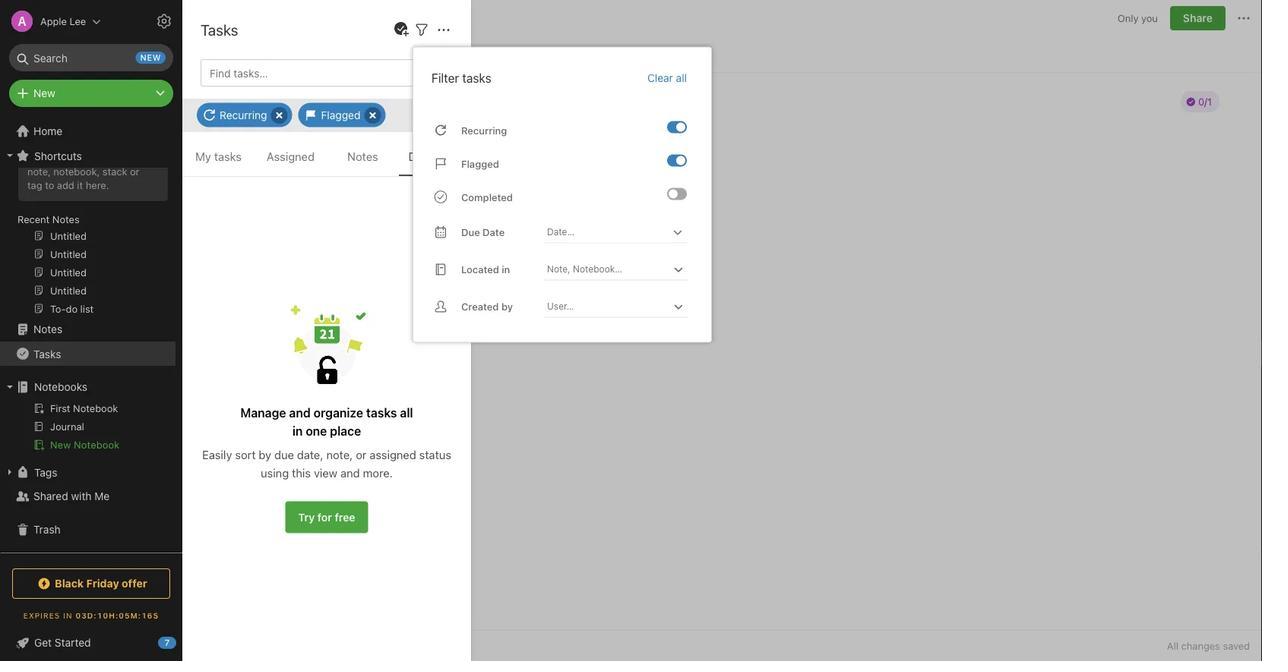 Task type: describe. For each thing, give the bounding box(es) containing it.
shortcuts button
[[0, 144, 176, 168]]

recurring button
[[197, 103, 292, 127]]

last edited on nov 15, 2023
[[195, 47, 332, 59]]

date
[[483, 227, 505, 238]]

my tasks button
[[182, 147, 255, 176]]

notebook,
[[53, 166, 100, 177]]

trash
[[33, 524, 61, 537]]

my tasks
[[195, 150, 242, 163]]

due
[[274, 449, 294, 462]]

shortcuts
[[34, 150, 82, 162]]

get started
[[34, 637, 91, 650]]

expires in 03d:10h:05m:16s
[[23, 612, 159, 620]]

your
[[49, 135, 70, 146]]

all inside manage and organize tasks all in one place
[[400, 406, 413, 420]]

only you
[[1118, 12, 1158, 24]]

last
[[195, 47, 215, 59]]

easily sort by due date, note, or assigned status using this view and more.
[[202, 449, 451, 480]]

date,
[[297, 449, 323, 462]]

by inside easily sort by due date, note, or assigned status using this view and more.
[[259, 449, 271, 462]]

date…
[[547, 227, 575, 237]]

tasks inside manage and organize tasks all in one place
[[366, 406, 397, 420]]

with
[[71, 491, 92, 503]]

0 vertical spatial tasks
[[201, 21, 238, 38]]

and inside manage and organize tasks all in one place
[[289, 406, 311, 420]]

completed
[[461, 191, 513, 203]]

me
[[94, 491, 110, 503]]

expand notebooks image
[[4, 381, 16, 394]]

this
[[292, 467, 311, 480]]

located in
[[461, 264, 510, 275]]

Located in field
[[544, 259, 702, 281]]

filter tasks image
[[413, 21, 431, 39]]

free
[[335, 511, 355, 524]]

1 horizontal spatial flagged
[[461, 158, 499, 169]]

share
[[1183, 12, 1213, 24]]

share button
[[1170, 6, 1226, 30]]

Search text field
[[20, 44, 163, 71]]

try for free button
[[285, 502, 368, 534]]

sort
[[235, 449, 256, 462]]

a
[[119, 152, 125, 163]]

Note Editor text field
[[182, 73, 1262, 631]]

notebooks link
[[0, 375, 176, 400]]

or for manage and organize tasks all in one place
[[356, 449, 367, 462]]

assigned
[[267, 150, 315, 163]]

easily
[[202, 449, 232, 462]]

on inside note window element
[[252, 47, 264, 59]]

add
[[27, 135, 46, 146]]

new notebook
[[50, 440, 120, 451]]

1 horizontal spatial in
[[502, 264, 510, 275]]

dates
[[433, 150, 462, 163]]

notes inside 'button'
[[347, 150, 378, 163]]

Help and Learning task checklist field
[[0, 632, 182, 656]]

Filter tasks field
[[413, 20, 431, 39]]

my
[[195, 150, 211, 163]]

apple lee
[[40, 16, 86, 27]]

click to collapse image
[[177, 634, 188, 652]]

expires
[[23, 612, 60, 620]]

tag
[[27, 179, 42, 191]]

stack
[[102, 166, 127, 177]]

apple
[[40, 16, 67, 27]]

new task image
[[392, 21, 410, 39]]

shared with me link
[[0, 485, 176, 509]]

7
[[165, 639, 170, 649]]

try for free
[[298, 511, 355, 524]]

note, inside icon on a note, notebook, stack or tag to add it here.
[[27, 166, 51, 177]]

15,
[[290, 47, 303, 59]]

tasks button
[[0, 342, 176, 366]]

notes inside group
[[52, 214, 80, 225]]

first
[[72, 135, 91, 146]]

recurring image
[[676, 123, 685, 132]]

click
[[27, 152, 50, 163]]

note, notebook…
[[547, 264, 622, 275]]

recent notes
[[17, 214, 80, 225]]

the
[[53, 152, 68, 163]]

recurring inside recurring button
[[220, 109, 267, 121]]

notebook
[[74, 440, 120, 451]]

black friday offer
[[55, 578, 147, 590]]

shared with me
[[33, 491, 110, 503]]

trash link
[[0, 518, 176, 543]]

new search field
[[20, 44, 166, 71]]

notebooks
[[34, 381, 87, 394]]

expand tags image
[[4, 467, 16, 479]]

started
[[55, 637, 91, 650]]

organize
[[314, 406, 363, 420]]

due dates button
[[399, 147, 471, 176]]

clear all button
[[646, 69, 689, 87]]

03d:10h:05m:16s
[[76, 612, 159, 620]]

new button
[[9, 80, 173, 107]]

you
[[1141, 12, 1158, 24]]

due for due date
[[461, 227, 480, 238]]

clear
[[647, 71, 673, 84]]

Find tasks… text field
[[204, 61, 418, 85]]

offer
[[122, 578, 147, 590]]

or for ...
[[130, 166, 139, 177]]



Task type: locate. For each thing, give the bounding box(es) containing it.
0 vertical spatial note,
[[27, 166, 51, 177]]

shared
[[33, 491, 68, 503]]

note, down click
[[27, 166, 51, 177]]

edited
[[218, 47, 249, 59]]

tree
[[0, 96, 182, 552]]

1 vertical spatial note,
[[326, 449, 353, 462]]

1 horizontal spatial and
[[341, 467, 360, 480]]

all up assigned
[[400, 406, 413, 420]]

0 vertical spatial by
[[501, 301, 513, 313]]

1 vertical spatial by
[[259, 449, 271, 462]]

due
[[409, 150, 430, 163], [461, 227, 480, 238]]

add
[[57, 179, 74, 191]]

in inside manage and organize tasks all in one place
[[292, 424, 303, 438]]

expand note image
[[193, 9, 211, 27]]

0 horizontal spatial recurring
[[220, 109, 267, 121]]

located
[[461, 264, 499, 275]]

1 horizontal spatial by
[[501, 301, 513, 313]]

note,
[[547, 264, 570, 275]]

1 vertical spatial tasks
[[33, 348, 61, 360]]

recurring up dates
[[461, 124, 507, 136]]

to
[[45, 179, 54, 191]]

1 vertical spatial or
[[356, 449, 367, 462]]

0 horizontal spatial by
[[259, 449, 271, 462]]

note, inside easily sort by due date, note, or assigned status using this view and more.
[[326, 449, 353, 462]]

clear all
[[647, 71, 687, 84]]

1 horizontal spatial tasks
[[366, 406, 397, 420]]

1 vertical spatial in
[[292, 424, 303, 438]]

note window element
[[182, 0, 1262, 662]]

0 vertical spatial recurring
[[220, 109, 267, 121]]

filter tasks
[[432, 71, 491, 85]]

0 vertical spatial tasks
[[462, 71, 491, 85]]

tree containing home
[[0, 96, 182, 552]]

new up tags
[[50, 440, 71, 451]]

1 vertical spatial and
[[341, 467, 360, 480]]

1 vertical spatial recurring
[[461, 124, 507, 136]]

1 horizontal spatial tasks
[[201, 21, 238, 38]]

Created by field
[[544, 296, 702, 318]]

friday
[[86, 578, 119, 590]]

new inside new popup button
[[33, 87, 55, 100]]

note, up the view
[[326, 449, 353, 462]]

tasks for my tasks
[[214, 150, 242, 163]]

on inside icon on a note, notebook, stack or tag to add it here.
[[105, 152, 117, 163]]

2 horizontal spatial tasks
[[462, 71, 491, 85]]

flagged up completed
[[461, 158, 499, 169]]

0 horizontal spatial or
[[130, 166, 139, 177]]

shortcut
[[94, 135, 134, 146]]

Account field
[[0, 6, 101, 36]]

recurring up my tasks
[[220, 109, 267, 121]]

tasks
[[201, 21, 238, 38], [33, 348, 61, 360]]

group containing add your first shortcut
[[0, 120, 176, 324]]

created by
[[461, 301, 513, 313]]

filter
[[432, 71, 459, 85]]

More actions and view options field
[[431, 20, 453, 39]]

0 vertical spatial all
[[676, 71, 687, 84]]

in right located
[[502, 264, 510, 275]]

place
[[330, 424, 361, 438]]

home
[[33, 125, 62, 138]]

nov
[[267, 47, 287, 59]]

or right stack
[[130, 166, 139, 177]]

saved
[[1223, 641, 1250, 652]]

tasks up edited
[[201, 21, 238, 38]]

click the ...
[[27, 152, 80, 163]]

home link
[[0, 119, 182, 144]]

0 vertical spatial on
[[252, 47, 264, 59]]

assigned button
[[255, 147, 327, 176]]

new up home
[[33, 87, 55, 100]]

flagged down find tasks… text field
[[321, 109, 361, 121]]

flagged inside button
[[321, 109, 361, 121]]

0 horizontal spatial all
[[400, 406, 413, 420]]

2 vertical spatial tasks
[[366, 406, 397, 420]]

tasks up notebooks
[[33, 348, 61, 360]]

1 horizontal spatial or
[[356, 449, 367, 462]]

0 vertical spatial in
[[502, 264, 510, 275]]

flagged
[[321, 109, 361, 121], [461, 158, 499, 169]]

due left dates
[[409, 150, 430, 163]]

or inside easily sort by due date, note, or assigned status using this view and more.
[[356, 449, 367, 462]]

in
[[63, 612, 73, 620]]

tasks
[[462, 71, 491, 85], [214, 150, 242, 163], [366, 406, 397, 420]]

recent
[[17, 214, 50, 225]]

manage and organize tasks all in one place
[[240, 406, 413, 438]]

tasks for filter tasks
[[462, 71, 491, 85]]

changes
[[1181, 641, 1220, 652]]

all changes saved
[[1167, 641, 1250, 652]]

one
[[306, 424, 327, 438]]

0 horizontal spatial on
[[105, 152, 117, 163]]

in left one
[[292, 424, 303, 438]]

0 vertical spatial due
[[409, 150, 430, 163]]

using
[[261, 467, 289, 480]]

...
[[70, 152, 80, 163]]

view
[[314, 467, 337, 480]]

new
[[140, 53, 161, 63]]

by left due
[[259, 449, 271, 462]]

or inside icon on a note, notebook, stack or tag to add it here.
[[130, 166, 139, 177]]

manage
[[240, 406, 286, 420]]

add your first shortcut
[[27, 135, 134, 146]]

created
[[461, 301, 499, 313]]

black friday offer button
[[12, 569, 170, 600]]

new inside new notebook button
[[50, 440, 71, 451]]

status
[[419, 449, 451, 462]]

due for due dates
[[409, 150, 430, 163]]

new for new notebook
[[50, 440, 71, 451]]

here.
[[86, 179, 109, 191]]

by right created
[[501, 301, 513, 313]]

1 vertical spatial new
[[50, 440, 71, 451]]

0 horizontal spatial and
[[289, 406, 311, 420]]

recurring
[[220, 109, 267, 121], [461, 124, 507, 136]]

0 horizontal spatial tasks
[[33, 348, 61, 360]]

and inside easily sort by due date, note, or assigned status using this view and more.
[[341, 467, 360, 480]]

2 vertical spatial notes
[[33, 323, 62, 336]]

1 horizontal spatial due
[[461, 227, 480, 238]]

black
[[55, 578, 84, 590]]

notebook…
[[573, 264, 622, 275]]

1 vertical spatial due
[[461, 227, 480, 238]]

assigned
[[370, 449, 416, 462]]

get
[[34, 637, 52, 650]]

user…
[[547, 301, 574, 312]]

1 vertical spatial on
[[105, 152, 117, 163]]

due left date at the top left of the page
[[461, 227, 480, 238]]

0 horizontal spatial flagged
[[321, 109, 361, 121]]

more actions and view options image
[[435, 21, 453, 39]]

due date
[[461, 227, 505, 238]]

tasks right my
[[214, 150, 242, 163]]

notes up the tasks button
[[33, 323, 62, 336]]

tags button
[[0, 461, 176, 485]]

on left 'a'
[[105, 152, 117, 163]]

tasks right filter
[[462, 71, 491, 85]]

and up one
[[289, 406, 311, 420]]

0 vertical spatial and
[[289, 406, 311, 420]]

more.
[[363, 467, 393, 480]]

due inside the due dates button
[[409, 150, 430, 163]]

only
[[1118, 12, 1139, 24]]

group
[[0, 120, 176, 324]]

new notebook group
[[0, 400, 176, 461]]

all
[[1167, 641, 1179, 652]]

all right the clear
[[676, 71, 687, 84]]

tasks inside button
[[214, 150, 242, 163]]

1 horizontal spatial note,
[[326, 449, 353, 462]]

icon
[[83, 152, 102, 163]]

new
[[33, 87, 55, 100], [50, 440, 71, 451]]

1 horizontal spatial all
[[676, 71, 687, 84]]

0 vertical spatial flagged
[[321, 109, 361, 121]]

1 vertical spatial all
[[400, 406, 413, 420]]

flagged button
[[298, 103, 386, 127]]

on
[[252, 47, 264, 59], [105, 152, 117, 163]]

1 vertical spatial tasks
[[214, 150, 242, 163]]

by
[[501, 301, 513, 313], [259, 449, 271, 462]]

completed image
[[669, 190, 678, 199]]

0 vertical spatial notes
[[347, 150, 378, 163]]

and
[[289, 406, 311, 420], [341, 467, 360, 480]]

 Date picker field
[[544, 222, 702, 244]]

1 horizontal spatial on
[[252, 47, 264, 59]]

1 vertical spatial notes
[[52, 214, 80, 225]]

0 horizontal spatial in
[[292, 424, 303, 438]]

lee
[[70, 16, 86, 27]]

tasks right organize
[[366, 406, 397, 420]]

settings image
[[155, 12, 173, 30]]

notes link
[[0, 318, 176, 342]]

icon on a note, notebook, stack or tag to add it here.
[[27, 152, 139, 191]]

0 horizontal spatial note,
[[27, 166, 51, 177]]

on left nov
[[252, 47, 264, 59]]

0 horizontal spatial tasks
[[214, 150, 242, 163]]

0 horizontal spatial due
[[409, 150, 430, 163]]

0 vertical spatial or
[[130, 166, 139, 177]]

1 horizontal spatial recurring
[[461, 124, 507, 136]]

new for new
[[33, 87, 55, 100]]

0 vertical spatial new
[[33, 87, 55, 100]]

and right the view
[[341, 467, 360, 480]]

2023
[[306, 47, 332, 59]]

tasks inside button
[[33, 348, 61, 360]]

or up more.
[[356, 449, 367, 462]]

all inside clear all button
[[676, 71, 687, 84]]

1 vertical spatial flagged
[[461, 158, 499, 169]]

due dates
[[409, 150, 462, 163]]

notes right recent
[[52, 214, 80, 225]]

for
[[318, 511, 332, 524]]

flagged image
[[676, 156, 685, 165]]

notes down flagged button
[[347, 150, 378, 163]]



Task type: vqa. For each thing, say whether or not it's contained in the screenshot.
OR
yes



